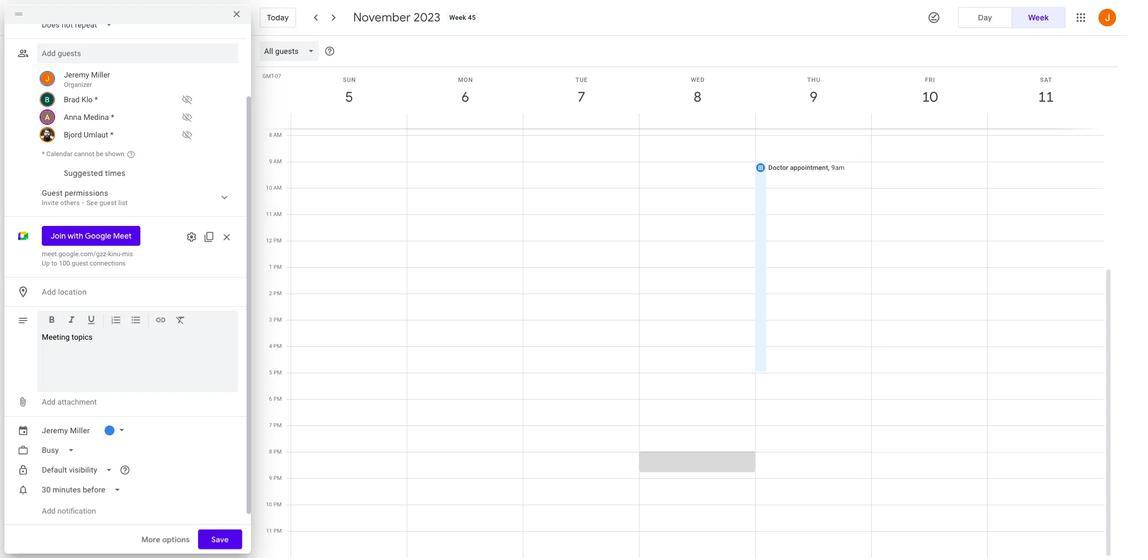 Task type: locate. For each thing, give the bounding box(es) containing it.
with
[[68, 231, 83, 241]]

10
[[921, 88, 937, 106], [266, 185, 272, 191], [266, 502, 272, 508]]

10 up 11 pm
[[266, 502, 272, 508]]

3 am from the top
[[273, 185, 282, 191]]

12 pm from the top
[[274, 528, 282, 535]]

am down 9 am
[[273, 185, 282, 191]]

1 vertical spatial 6
[[269, 396, 272, 402]]

medina
[[83, 113, 109, 122]]

0 horizontal spatial 7
[[269, 423, 272, 429]]

9 inside thu 9
[[809, 88, 817, 106]]

guest
[[100, 199, 117, 207], [72, 260, 88, 268]]

1 vertical spatial 11
[[266, 211, 272, 217]]

10 for 10 am
[[266, 185, 272, 191]]

grid containing 5
[[255, 36, 1113, 559]]

* for anna medina *
[[111, 113, 114, 122]]

2 add from the top
[[42, 398, 56, 407]]

* inside bjord umlaut tree item
[[110, 130, 113, 139]]

1 vertical spatial 7
[[269, 423, 272, 429]]

10 pm from the top
[[274, 476, 282, 482]]

others
[[60, 199, 80, 207]]

see guest list
[[86, 199, 128, 207]]

jeremy
[[64, 70, 89, 79], [42, 427, 68, 435]]

sat 11
[[1038, 77, 1053, 106]]

9 up 10 am
[[269, 159, 272, 165]]

5 column header
[[291, 67, 407, 129]]

6 down 5 pm
[[269, 396, 272, 402]]

7
[[577, 88, 585, 106], [269, 423, 272, 429]]

Description text field
[[42, 333, 233, 388]]

7 down tue
[[577, 88, 585, 106]]

formatting options toolbar
[[37, 311, 238, 334]]

* inside brad klo tree item
[[95, 95, 98, 104]]

0 vertical spatial add
[[42, 288, 56, 297]]

8 inside wed 8
[[693, 88, 701, 106]]

brad
[[64, 95, 80, 104]]

to
[[51, 260, 57, 268]]

pm for 5 pm
[[274, 370, 282, 376]]

guest down the "meet.google.com/gzz-"
[[72, 260, 88, 268]]

1 vertical spatial 10
[[266, 185, 272, 191]]

* left calendar
[[42, 150, 45, 158]]

1 add from the top
[[42, 288, 56, 297]]

8 down wed
[[693, 88, 701, 106]]

8
[[693, 88, 701, 106], [269, 132, 272, 138], [269, 449, 272, 455]]

add left attachment at the left of page
[[42, 398, 56, 407]]

gmt-
[[262, 73, 275, 79]]

miller for jeremy miller organizer
[[91, 70, 110, 79]]

add notification
[[42, 507, 96, 516]]

sun 5
[[343, 77, 356, 106]]

4 am from the top
[[273, 211, 282, 217]]

anna
[[64, 113, 82, 122]]

10 up 11 am at the left top of page
[[266, 185, 272, 191]]

8 pm
[[269, 449, 282, 455]]

november 2023
[[353, 10, 441, 25]]

pm
[[274, 238, 282, 244], [274, 264, 282, 270], [274, 291, 282, 297], [274, 317, 282, 323], [274, 344, 282, 350], [274, 370, 282, 376], [274, 396, 282, 402], [274, 423, 282, 429], [274, 449, 282, 455], [274, 476, 282, 482], [274, 502, 282, 508], [274, 528, 282, 535]]

tue
[[576, 77, 588, 84]]

am for 11 am
[[273, 211, 282, 217]]

1 vertical spatial 5
[[269, 370, 272, 376]]

5 down 4
[[269, 370, 272, 376]]

jeremy down add attachment button
[[42, 427, 68, 435]]

gmt-07
[[262, 73, 281, 79]]

5 down sun
[[345, 88, 353, 106]]

pm down the 7 pm
[[274, 449, 282, 455]]

am up 12 pm
[[273, 211, 282, 217]]

pm for 10 pm
[[274, 502, 282, 508]]

45
[[468, 14, 476, 21]]

11
[[1038, 88, 1053, 106], [266, 211, 272, 217], [266, 528, 272, 535]]

wed
[[691, 77, 705, 84]]

0 vertical spatial 9
[[809, 88, 817, 106]]

see
[[86, 199, 98, 207]]

1 horizontal spatial 7
[[577, 88, 585, 106]]

8 down the 7 pm
[[269, 449, 272, 455]]

shown
[[105, 150, 124, 158]]

pm down 6 pm at left bottom
[[274, 423, 282, 429]]

4 pm from the top
[[274, 317, 282, 323]]

5 inside sun 5
[[345, 88, 353, 106]]

2 pm
[[269, 291, 282, 297]]

* right 'umlaut'
[[110, 130, 113, 139]]

add attachment button
[[37, 393, 101, 412]]

11 for 11 pm
[[266, 528, 272, 535]]

mon
[[458, 77, 473, 84]]

5 pm
[[269, 370, 282, 376]]

miller for jeremy miller
[[70, 427, 90, 435]]

meet.google.com/gzz-
[[42, 250, 108, 258]]

1 vertical spatial 9
[[269, 159, 272, 165]]

pm down 9 pm
[[274, 502, 282, 508]]

pm down "10 pm"
[[274, 528, 282, 535]]

8 up 9 am
[[269, 132, 272, 138]]

12 pm
[[266, 238, 282, 244]]

7 down 6 pm at left bottom
[[269, 423, 272, 429]]

None field
[[37, 15, 121, 35], [260, 41, 323, 61], [37, 441, 83, 461], [37, 461, 121, 481], [37, 481, 130, 500], [37, 15, 121, 35], [260, 41, 323, 61], [37, 441, 83, 461], [37, 461, 121, 481], [37, 481, 130, 500]]

week left 45
[[449, 14, 466, 21]]

saturday, november 11 element
[[1034, 85, 1059, 110]]

pm for 4 pm
[[274, 344, 282, 350]]

1 vertical spatial 8
[[269, 132, 272, 138]]

11 column header
[[988, 67, 1104, 129]]

* inside anna medina "tree item"
[[111, 113, 114, 122]]

1 horizontal spatial 6
[[461, 88, 469, 106]]

0 vertical spatial 11
[[1038, 88, 1053, 106]]

today button
[[260, 4, 296, 31]]

11 up 12
[[266, 211, 272, 217]]

2 am from the top
[[273, 159, 282, 165]]

0 horizontal spatial guest
[[72, 260, 88, 268]]

0 vertical spatial 10
[[921, 88, 937, 106]]

pm down 4 pm
[[274, 370, 282, 376]]

0 vertical spatial 5
[[345, 88, 353, 106]]

1 horizontal spatial miller
[[91, 70, 110, 79]]

pm for 9 pm
[[274, 476, 282, 482]]

pm for 12 pm
[[274, 238, 282, 244]]

0 vertical spatial guest
[[100, 199, 117, 207]]

3
[[269, 317, 272, 323]]

pm down 8 pm
[[274, 476, 282, 482]]

2 vertical spatial 8
[[269, 449, 272, 455]]

miller up organizer at the top of the page
[[91, 70, 110, 79]]

sat
[[1040, 77, 1053, 84]]

am
[[273, 132, 282, 138], [273, 159, 282, 165], [273, 185, 282, 191], [273, 211, 282, 217]]

bold image
[[46, 315, 57, 328]]

8 pm from the top
[[274, 423, 282, 429]]

option group
[[958, 7, 1066, 28]]

2 vertical spatial 9
[[269, 476, 272, 482]]

11 for 11 am
[[266, 211, 272, 217]]

10 am
[[266, 185, 282, 191]]

show schedule of anna medina image
[[178, 108, 196, 126]]

2 pm from the top
[[274, 264, 282, 270]]

jeremy inside the 'jeremy miller organizer'
[[64, 70, 89, 79]]

9 up "10 pm"
[[269, 476, 272, 482]]

bjord
[[64, 130, 82, 139]]

guest left list
[[100, 199, 117, 207]]

add left notification
[[42, 507, 56, 516]]

show schedule of brad klo image
[[178, 91, 196, 108]]

am up 9 am
[[273, 132, 282, 138]]

1 am from the top
[[273, 132, 282, 138]]

1 vertical spatial jeremy
[[42, 427, 68, 435]]

11 down "10 pm"
[[266, 528, 272, 535]]

* right klo
[[95, 95, 98, 104]]

week inside week 'option'
[[1029, 13, 1049, 23]]

5 pm from the top
[[274, 344, 282, 350]]

0 vertical spatial jeremy
[[64, 70, 89, 79]]

jeremy up organizer at the top of the page
[[64, 70, 89, 79]]

*
[[95, 95, 98, 104], [111, 113, 114, 122], [110, 130, 113, 139], [42, 150, 45, 158]]

sunday, november 5 element
[[337, 85, 362, 110]]

pm right 1 on the top
[[274, 264, 282, 270]]

1 horizontal spatial guest
[[100, 199, 117, 207]]

jeremy for jeremy miller organizer
[[64, 70, 89, 79]]

add for add attachment
[[42, 398, 56, 407]]

add inside dropdown button
[[42, 288, 56, 297]]

day
[[978, 13, 993, 23]]

7 inside tue 7
[[577, 88, 585, 106]]

miller down attachment at the left of page
[[70, 427, 90, 435]]

option group containing day
[[958, 7, 1066, 28]]

* right medina
[[111, 113, 114, 122]]

pm right 3
[[274, 317, 282, 323]]

3 pm from the top
[[274, 291, 282, 297]]

pm right 12
[[274, 238, 282, 244]]

0 vertical spatial 7
[[577, 88, 585, 106]]

week for week 45
[[449, 14, 466, 21]]

1 horizontal spatial 5
[[345, 88, 353, 106]]

2 vertical spatial 10
[[266, 502, 272, 508]]

umlaut
[[84, 130, 108, 139]]

miller inside the 'jeremy miller organizer'
[[91, 70, 110, 79]]

3 add from the top
[[42, 507, 56, 516]]

0 horizontal spatial miller
[[70, 427, 90, 435]]

1 vertical spatial guest
[[72, 260, 88, 268]]

grid
[[255, 36, 1113, 559]]

4 pm
[[269, 344, 282, 350]]

thu
[[808, 77, 821, 84]]

meet
[[113, 231, 132, 241]]

9 down thu
[[809, 88, 817, 106]]

bjord umlaut tree item
[[37, 126, 238, 144]]

1 vertical spatial miller
[[70, 427, 90, 435]]

10 pm
[[266, 502, 282, 508]]

friday, november 10 element
[[917, 85, 943, 110]]

am down 8 am at the top of page
[[273, 159, 282, 165]]

pm for 8 pm
[[274, 449, 282, 455]]

6 pm from the top
[[274, 370, 282, 376]]

pm up the 7 pm
[[274, 396, 282, 402]]

appointment
[[790, 164, 828, 172]]

am for 8 am
[[273, 132, 282, 138]]

0 vertical spatial 8
[[693, 88, 701, 106]]

add left the "location"
[[42, 288, 56, 297]]

5
[[345, 88, 353, 106], [269, 370, 272, 376]]

1 vertical spatial add
[[42, 398, 56, 407]]

6 down mon
[[461, 88, 469, 106]]

add notification button
[[37, 498, 100, 525]]

0 vertical spatial miller
[[91, 70, 110, 79]]

2 vertical spatial add
[[42, 507, 56, 516]]

1 horizontal spatial week
[[1029, 13, 1049, 23]]

0 vertical spatial 6
[[461, 88, 469, 106]]

6
[[461, 88, 469, 106], [269, 396, 272, 402]]

2023
[[414, 10, 441, 25]]

pm right 4
[[274, 344, 282, 350]]

11 pm from the top
[[274, 502, 282, 508]]

add for add notification
[[42, 507, 56, 516]]

pm for 6 pm
[[274, 396, 282, 402]]

10 down fri
[[921, 88, 937, 106]]

brad klo tree item
[[37, 91, 238, 108]]

miller
[[91, 70, 110, 79], [70, 427, 90, 435]]

cannot
[[74, 150, 94, 158]]

0 horizontal spatial week
[[449, 14, 466, 21]]

11 down sat
[[1038, 88, 1053, 106]]

9 column header
[[755, 67, 872, 129]]

week right day
[[1029, 13, 1049, 23]]

wed 8
[[691, 77, 705, 106]]

connections
[[90, 260, 126, 268]]

pm right 2 at the left bottom of the page
[[274, 291, 282, 297]]

2 vertical spatial 11
[[266, 528, 272, 535]]

1 pm from the top
[[274, 238, 282, 244]]

9 pm from the top
[[274, 449, 282, 455]]

7 pm from the top
[[274, 396, 282, 402]]

add
[[42, 288, 56, 297], [42, 398, 56, 407], [42, 507, 56, 516]]

pm for 7 pm
[[274, 423, 282, 429]]

remove formatting image
[[175, 315, 186, 328]]

invite others
[[42, 199, 80, 207]]



Task type: vqa. For each thing, say whether or not it's contained in the screenshot.
7 AM's "7"
no



Task type: describe. For each thing, give the bounding box(es) containing it.
week 45
[[449, 14, 476, 21]]

fri
[[925, 77, 935, 84]]

mis
[[122, 250, 133, 258]]

add attachment
[[42, 398, 97, 407]]

10 for 10 pm
[[266, 502, 272, 508]]

doctor appointment , 9am
[[768, 164, 845, 172]]

bulleted list image
[[130, 315, 141, 328]]

thursday, november 9 element
[[801, 85, 827, 110]]

9 pm
[[269, 476, 282, 482]]

anna medina tree item
[[37, 108, 238, 126]]

10 column header
[[871, 67, 988, 129]]

add for add location
[[42, 288, 56, 297]]

10 inside column header
[[921, 88, 937, 106]]

add location button
[[37, 282, 238, 302]]

7 column header
[[523, 67, 640, 129]]

11 pm
[[266, 528, 282, 535]]

invite
[[42, 199, 59, 207]]

underline image
[[86, 315, 97, 328]]

tue 7
[[576, 77, 588, 106]]

3 pm
[[269, 317, 282, 323]]

8 am
[[269, 132, 282, 138]]

numbered list image
[[111, 315, 122, 328]]

,
[[828, 164, 830, 172]]

meeting
[[42, 333, 70, 342]]

sun
[[343, 77, 356, 84]]

am for 10 am
[[273, 185, 282, 191]]

Week radio
[[1012, 7, 1066, 28]]

calendar
[[46, 150, 73, 158]]

location
[[58, 288, 87, 297]]

11 inside column header
[[1038, 88, 1053, 106]]

fri 10
[[921, 77, 937, 106]]

100
[[59, 260, 70, 268]]

12
[[266, 238, 272, 244]]

6 pm
[[269, 396, 282, 402]]

suggested times button
[[59, 163, 130, 183]]

join
[[51, 231, 66, 241]]

week for week
[[1029, 13, 1049, 23]]

suggested
[[64, 168, 103, 178]]

attachment
[[57, 398, 97, 407]]

8 for 8 am
[[269, 132, 272, 138]]

* calendar cannot be shown
[[42, 150, 124, 158]]

8 for 8 pm
[[269, 449, 272, 455]]

1 pm
[[269, 264, 282, 270]]

join with google meet
[[51, 231, 132, 241]]

* for brad klo *
[[95, 95, 98, 104]]

brad klo *
[[64, 95, 98, 104]]

join with google meet link
[[42, 226, 141, 246]]

pm for 3 pm
[[274, 317, 282, 323]]

6 inside the 'mon 6'
[[461, 88, 469, 106]]

suggested times
[[64, 168, 125, 178]]

list
[[118, 199, 128, 207]]

4
[[269, 344, 272, 350]]

0 horizontal spatial 5
[[269, 370, 272, 376]]

11 am
[[266, 211, 282, 217]]

monday, november 6 element
[[453, 85, 478, 110]]

today
[[267, 13, 289, 23]]

google
[[85, 231, 111, 241]]

organizer
[[64, 81, 92, 89]]

add location
[[42, 288, 87, 297]]

9 am
[[269, 159, 282, 165]]

permissions
[[65, 189, 108, 198]]

jeremy miller
[[42, 427, 90, 435]]

9 for 9 pm
[[269, 476, 272, 482]]

0 horizontal spatial 6
[[269, 396, 272, 402]]

guest permissions
[[42, 189, 108, 198]]

guest
[[42, 189, 63, 198]]

times
[[105, 168, 125, 178]]

jeremy miller organizer
[[64, 70, 110, 89]]

kinu-
[[108, 250, 122, 258]]

up
[[42, 260, 50, 268]]

thu 9
[[808, 77, 821, 106]]

Guests text field
[[42, 43, 233, 63]]

guest inside meet.google.com/gzz-kinu-mis up to 100 guest connections
[[72, 260, 88, 268]]

6 column header
[[407, 67, 524, 129]]

meet.google.com/gzz-kinu-mis up to 100 guest connections
[[42, 250, 133, 268]]

notification
[[57, 507, 96, 516]]

pm for 11 pm
[[274, 528, 282, 535]]

italic image
[[66, 315, 77, 328]]

jeremy for jeremy miller
[[42, 427, 68, 435]]

guests invited to this event. tree
[[37, 68, 238, 144]]

9 for 9 am
[[269, 159, 272, 165]]

7 pm
[[269, 423, 282, 429]]

be
[[96, 150, 103, 158]]

am for 9 am
[[273, 159, 282, 165]]

pm for 2 pm
[[274, 291, 282, 297]]

jeremy miller, organizer tree item
[[37, 68, 238, 91]]

* for bjord umlaut *
[[110, 130, 113, 139]]

anna medina *
[[64, 113, 114, 122]]

doctor
[[768, 164, 789, 172]]

pm for 1 pm
[[274, 264, 282, 270]]

1
[[269, 264, 272, 270]]

Day radio
[[958, 7, 1012, 28]]

9am
[[832, 164, 845, 172]]

meeting topics
[[42, 333, 93, 342]]

tuesday, november 7 element
[[569, 85, 594, 110]]

november
[[353, 10, 411, 25]]

insert link image
[[155, 315, 166, 328]]

07
[[275, 73, 281, 79]]

wednesday, november 8 element
[[685, 85, 710, 110]]

8 column header
[[639, 67, 756, 129]]

bjord umlaut *
[[64, 130, 113, 139]]

show schedule of bjord umlaut image
[[178, 126, 196, 144]]

klo
[[82, 95, 93, 104]]

2
[[269, 291, 272, 297]]



